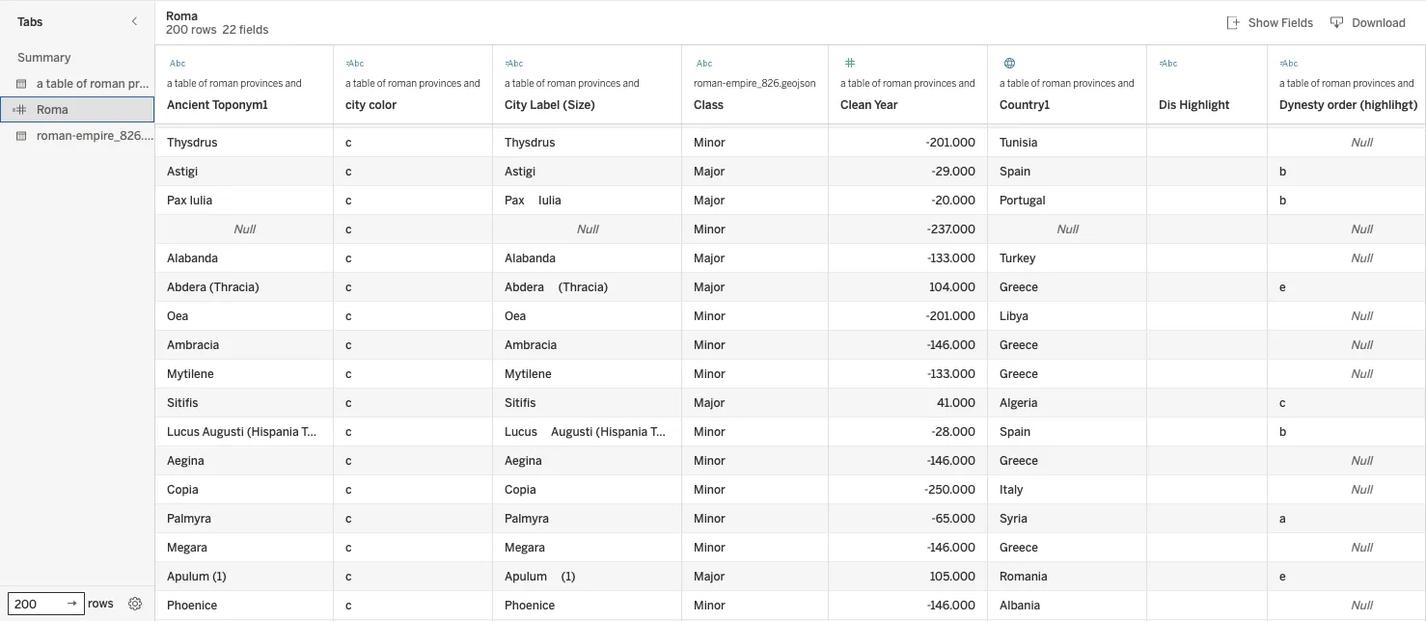 Task type: vqa. For each thing, say whether or not it's contained in the screenshot.
1st the Apulum from the right
yes



Task type: locate. For each thing, give the bounding box(es) containing it.
2 b from the top
[[1279, 193, 1286, 207]]

b for -20.000
[[1279, 193, 1286, 207]]

0 horizontal spatial (1)
[[212, 570, 227, 584]]

of up label
[[536, 77, 545, 89]]

1 (hispania from the left
[[247, 425, 299, 439]]

11 row from the top
[[155, 389, 1426, 418]]

19 row from the top
[[155, 620, 1426, 621]]

row containing palmyra
[[155, 505, 1426, 534]]

0 vertical spatial -133.000
[[927, 251, 976, 265]]

aegina
[[167, 454, 204, 468], [505, 454, 542, 468]]

a table of roman provinces and for city color
[[345, 77, 480, 89]]

-146.000
[[927, 338, 976, 352], [927, 454, 976, 468], [927, 541, 976, 555], [927, 599, 976, 613]]

roman inside row group
[[90, 76, 125, 90]]

(highlihgt)
[[1360, 98, 1418, 112]]

2 abdera from the left
[[505, 280, 544, 294]]

e for null
[[1279, 280, 1286, 294]]

spain for 28.000
[[1000, 425, 1031, 439]]

tarraconensis)
[[301, 425, 382, 439], [650, 425, 731, 439]]

summary
[[17, 50, 71, 64]]

phoenice
[[167, 599, 217, 613], [505, 599, 555, 613]]

0 horizontal spatial astigi
[[167, 165, 198, 179]]

1 vertical spatial -201.000
[[926, 309, 976, 323]]

2 astigi from the left
[[505, 165, 536, 179]]

row
[[155, 99, 1426, 128], [155, 128, 1426, 157], [155, 157, 1426, 186], [155, 186, 1426, 215], [155, 215, 1426, 244], [155, 244, 1426, 273], [155, 273, 1426, 302], [155, 302, 1426, 331], [155, 331, 1426, 360], [155, 360, 1426, 389], [155, 389, 1426, 418], [155, 418, 1426, 447], [155, 447, 1426, 476], [155, 476, 1426, 505], [155, 505, 1426, 534], [155, 534, 1426, 563], [155, 563, 1426, 591], [155, 591, 1426, 620], [155, 620, 1426, 621]]

3 major from the top
[[694, 251, 725, 265]]

0 vertical spatial rows
[[191, 23, 217, 37]]

iulia for pax iulia
[[190, 193, 212, 207]]

of
[[76, 76, 87, 90], [199, 77, 207, 89], [377, 77, 386, 89], [536, 77, 545, 89], [872, 77, 881, 89], [1031, 77, 1040, 89], [1311, 77, 1320, 89]]

(1)
[[212, 570, 227, 584], [561, 570, 576, 584]]

c for phoenice
[[345, 599, 352, 613]]

2 -146.000 from the top
[[927, 454, 976, 468]]

table
[[46, 76, 73, 90], [174, 77, 196, 89], [353, 77, 375, 89], [512, 77, 534, 89], [848, 77, 870, 89], [1007, 77, 1029, 89], [1287, 77, 1309, 89]]

a inside a table of roman provinces and city label (size)
[[505, 77, 510, 89]]

146.000 for aegina
[[930, 454, 976, 468]]

1 201.000 from the top
[[930, 136, 976, 150]]

string image up class
[[694, 54, 713, 73]]

augusti for lucus     augusti (hispania tarraconensis)
[[551, 425, 593, 439]]

2 lucus from the left
[[505, 425, 537, 439]]

greece up algeria
[[1000, 367, 1038, 381]]

0 vertical spatial spain
[[1000, 165, 1031, 179]]

c for oea
[[345, 309, 352, 323]]

2 string image from the left
[[345, 54, 365, 73]]

- for mytilene
[[927, 367, 931, 381]]

1 e from the top
[[1279, 280, 1286, 294]]

row containing lucus augusti (hispania tarraconensis)
[[155, 418, 1426, 447]]

a table of roman provinces and down summary table element at top left
[[37, 76, 204, 90]]

- for aegina
[[927, 454, 930, 468]]

0 horizontal spatial copia
[[167, 483, 198, 497]]

4 string image from the left
[[1159, 54, 1178, 73]]

minor for phoenice
[[694, 599, 725, 613]]

pax iulia
[[167, 193, 212, 207]]

mytilene down abdera     (thracia)
[[505, 367, 552, 381]]

146.000 for phoenice
[[930, 599, 976, 613]]

146.000 down 104.000
[[930, 338, 976, 352]]

fields
[[239, 23, 269, 37]]

146.000 down 105.000
[[930, 599, 976, 613]]

-146.000 down 104.000
[[927, 338, 976, 352]]

0 vertical spatial roma
[[166, 9, 198, 23]]

(1) for apulum (1)
[[212, 570, 227, 584]]

dynesty
[[1279, 98, 1324, 112]]

4 major from the top
[[694, 280, 725, 294]]

greece up romania
[[1000, 541, 1038, 555]]

lucus augusti (hispania tarraconensis)
[[167, 425, 382, 439]]

copia
[[167, 483, 198, 497], [505, 483, 536, 497]]

roma left the 22
[[166, 9, 198, 23]]

abdera     (thracia)
[[505, 280, 608, 294]]

0 horizontal spatial roma
[[37, 102, 68, 116]]

spain down the tunisia
[[1000, 165, 1031, 179]]

1 horizontal spatial apulum
[[505, 570, 547, 584]]

14 row from the top
[[155, 476, 1426, 505]]

roma inside roma 200 rows  22 fields
[[166, 9, 198, 23]]

roman- up class
[[694, 77, 726, 89]]

major for apulum     (1)
[[694, 570, 725, 584]]

row group containing summary
[[0, 44, 204, 149]]

ambracia
[[167, 338, 219, 352], [505, 338, 557, 352]]

string image down "200"
[[167, 54, 186, 73]]

2 copia from the left
[[505, 483, 536, 497]]

2 133.000 from the top
[[931, 367, 976, 381]]

of inside a table of roman provinces and ancient toponym1
[[199, 77, 207, 89]]

2 major from the top
[[694, 193, 725, 207]]

c for pax     iulia
[[345, 193, 352, 207]]

roman up label
[[547, 77, 576, 89]]

a table of roman provinces and ancient toponym1
[[167, 77, 302, 112]]

133.000 down 237.000
[[931, 251, 976, 265]]

12 row from the top
[[155, 418, 1426, 447]]

iulia up abdera     (thracia)
[[538, 193, 561, 207]]

2 row from the top
[[155, 128, 1426, 157]]

0 vertical spatial roman-
[[694, 77, 726, 89]]

rows
[[191, 23, 217, 37], [88, 597, 114, 611]]

(size)
[[563, 98, 595, 112]]

roma inside row group
[[37, 102, 68, 116]]

- for ambracia
[[927, 338, 930, 352]]

1 horizontal spatial megara
[[505, 541, 545, 555]]

a table of roman provinces and up dynesty order (highlihgt)
[[1279, 77, 1414, 89]]

0 vertical spatial empire_826.geojson
[[726, 77, 816, 89]]

1 vertical spatial roman-
[[37, 128, 76, 142]]

0 horizontal spatial thysdrus
[[167, 136, 218, 150]]

105.000
[[930, 570, 976, 584]]

empire_826.geojson inside row group
[[76, 128, 187, 142]]

28.000
[[936, 425, 976, 439]]

alabanda up abdera     (thracia)
[[505, 251, 556, 265]]

table down geographic icon
[[1007, 77, 1029, 89]]

1 vertical spatial b
[[1279, 193, 1286, 207]]

provinces inside a table of roman provinces and ancient toponym1
[[240, 77, 283, 89]]

0 horizontal spatial megara
[[167, 541, 207, 555]]

1 major from the top
[[694, 165, 725, 179]]

pax down roman-empire_826.geojson
[[167, 193, 187, 207]]

1 horizontal spatial rows
[[191, 23, 217, 37]]

c for apulum     (1)
[[345, 570, 352, 584]]

alabanda
[[167, 251, 218, 265], [505, 251, 556, 265]]

1 horizontal spatial pax
[[505, 193, 524, 207]]

1 vertical spatial 133.000
[[931, 367, 976, 381]]

greece for mytilene
[[1000, 367, 1038, 381]]

row containing aegina
[[155, 447, 1426, 476]]

c for astigi
[[345, 165, 352, 179]]

10 minor from the top
[[694, 541, 725, 555]]

1 vertical spatial roma
[[37, 102, 68, 116]]

iulia
[[190, 193, 212, 207], [538, 193, 561, 207]]

palmyra
[[167, 512, 211, 526], [505, 512, 549, 526]]

thysdrus down city
[[505, 136, 555, 150]]

-201.000 up -29.000 at right top
[[926, 136, 976, 150]]

1 146.000 from the top
[[930, 338, 976, 352]]

astigi up the pax iulia
[[167, 165, 198, 179]]

1 horizontal spatial augusti
[[551, 425, 593, 439]]

-146.000 down 105.000
[[927, 599, 976, 613]]

and
[[183, 76, 204, 90], [285, 77, 302, 89], [464, 77, 480, 89], [623, 77, 639, 89], [959, 77, 975, 89], [1118, 77, 1134, 89], [1398, 77, 1414, 89]]

4 -146.000 from the top
[[927, 599, 976, 613]]

c for lucus     augusti (hispania tarraconensis)
[[345, 425, 352, 439]]

2 aegina from the left
[[505, 454, 542, 468]]

roman
[[90, 76, 125, 90], [209, 77, 238, 89], [388, 77, 417, 89], [547, 77, 576, 89], [883, 77, 912, 89], [1042, 77, 1071, 89], [1322, 77, 1351, 89]]

2 ambracia from the left
[[505, 338, 557, 352]]

-133.000 for greece
[[927, 367, 976, 381]]

3 -146.000 from the top
[[927, 541, 976, 555]]

of up the ancient
[[199, 77, 207, 89]]

megara
[[167, 541, 207, 555], [505, 541, 545, 555]]

1 horizontal spatial oea
[[505, 309, 526, 323]]

1 vertical spatial empire_826.geojson
[[76, 128, 187, 142]]

1 -146.000 from the top
[[927, 338, 976, 352]]

0 horizontal spatial apulum
[[167, 570, 209, 584]]

3 b from the top
[[1279, 425, 1286, 439]]

of up clean year
[[872, 77, 881, 89]]

2 tarraconensis) from the left
[[650, 425, 731, 439]]

201.000 up -29.000 at right top
[[930, 136, 976, 150]]

-133.000 for turkey
[[927, 251, 976, 265]]

1 row from the top
[[155, 99, 1426, 128]]

10 row from the top
[[155, 360, 1426, 389]]

copia up apulum (1)
[[167, 483, 198, 497]]

number image
[[840, 54, 860, 73]]

18 row from the top
[[155, 591, 1426, 620]]

null for alabanda
[[1351, 251, 1372, 265]]

17 row from the top
[[155, 563, 1426, 591]]

- for alabanda
[[927, 251, 931, 265]]

0 vertical spatial 201.000
[[930, 136, 976, 150]]

146.000
[[930, 338, 976, 352], [930, 454, 976, 468], [930, 541, 976, 555], [930, 599, 976, 613]]

0 horizontal spatial aegina
[[167, 454, 204, 468]]

3 row from the top
[[155, 157, 1426, 186]]

2 e from the top
[[1279, 570, 1286, 584]]

0 horizontal spatial palmyra
[[167, 512, 211, 526]]

null for null
[[1351, 222, 1372, 236]]

of inside row group
[[76, 76, 87, 90]]

0 horizontal spatial (thracia)
[[209, 280, 259, 294]]

-201.000
[[926, 136, 976, 150], [926, 309, 976, 323]]

16 row from the top
[[155, 534, 1426, 563]]

1 horizontal spatial palmyra
[[505, 512, 549, 526]]

a table of roman provinces and up color
[[345, 77, 480, 89]]

29.000
[[936, 165, 976, 179]]

-133.000
[[927, 251, 976, 265], [927, 367, 976, 381]]

megara up apulum (1)
[[167, 541, 207, 555]]

2 greece from the top
[[1000, 338, 1038, 352]]

3 146.000 from the top
[[930, 541, 976, 555]]

lucus
[[167, 425, 200, 439], [505, 425, 537, 439]]

abdera for abdera (thracia)
[[167, 280, 206, 294]]

table inside row group
[[46, 76, 73, 90]]

italy
[[1000, 483, 1023, 497]]

0 horizontal spatial iulia
[[190, 193, 212, 207]]

(hispania
[[247, 425, 299, 439], [596, 425, 648, 439]]

0 vertical spatial 133.000
[[931, 251, 976, 265]]

roman down summary table element at top left
[[90, 76, 125, 90]]

5 major from the top
[[694, 396, 725, 410]]

-
[[926, 136, 930, 150], [932, 165, 936, 179], [931, 193, 935, 207], [927, 222, 931, 236], [927, 251, 931, 265], [926, 309, 930, 323], [927, 338, 930, 352], [927, 367, 931, 381], [931, 425, 936, 439], [927, 454, 930, 468], [924, 483, 928, 497], [931, 512, 936, 526], [927, 541, 930, 555], [927, 599, 930, 613]]

201.000 down 104.000
[[930, 309, 976, 323]]

order
[[1327, 98, 1357, 112]]

2 iulia from the left
[[538, 193, 561, 207]]

empire_826.geojson
[[726, 77, 816, 89], [76, 128, 187, 142]]

augusti
[[202, 425, 244, 439], [551, 425, 593, 439]]

roman- inside roman-empire_826.geojson class
[[694, 77, 726, 89]]

pax down city
[[505, 193, 524, 207]]

1 minor from the top
[[694, 136, 725, 150]]

roma up roman-empire_826.geojson table element
[[37, 102, 68, 116]]

0 horizontal spatial (hispania
[[247, 425, 299, 439]]

e
[[1279, 280, 1286, 294], [1279, 570, 1286, 584]]

1 horizontal spatial tarraconensis)
[[650, 425, 731, 439]]

(hispania for lucus     augusti (hispania tarraconensis)
[[596, 425, 648, 439]]

(thracia) for abdera (thracia)
[[209, 280, 259, 294]]

major
[[694, 165, 725, 179], [694, 193, 725, 207], [694, 251, 725, 265], [694, 280, 725, 294], [694, 396, 725, 410], [694, 570, 725, 584]]

iulia up abdera (thracia)
[[190, 193, 212, 207]]

1 lucus from the left
[[167, 425, 200, 439]]

oea down abdera (thracia)
[[167, 309, 188, 323]]

dis
[[1159, 98, 1176, 112]]

0 vertical spatial e
[[1279, 280, 1286, 294]]

0 horizontal spatial rows
[[88, 597, 114, 611]]

1 horizontal spatial roman-
[[694, 77, 726, 89]]

oea
[[167, 309, 188, 323], [505, 309, 526, 323]]

1 vertical spatial e
[[1279, 570, 1286, 584]]

abdera down the pax iulia
[[167, 280, 206, 294]]

phoenice down apulum (1)
[[167, 599, 217, 613]]

1 astigi from the left
[[167, 165, 198, 179]]

ambracia down abdera     (thracia)
[[505, 338, 557, 352]]

2 spain from the top
[[1000, 425, 1031, 439]]

237.000
[[931, 222, 976, 236]]

0 vertical spatial b
[[1279, 165, 1286, 179]]

null for mytilene
[[1351, 367, 1372, 381]]

65.000
[[936, 512, 976, 526]]

empire_826.geojson inside roman-empire_826.geojson class
[[726, 77, 816, 89]]

0 horizontal spatial pax
[[167, 193, 187, 207]]

0 horizontal spatial tarraconensis)
[[301, 425, 382, 439]]

1 horizontal spatial thysdrus
[[505, 136, 555, 150]]

lucus for lucus augusti (hispania tarraconensis)
[[167, 425, 200, 439]]

oea down abdera     (thracia)
[[505, 309, 526, 323]]

-133.000 up 41.000
[[927, 367, 976, 381]]

roman- down roma field table element
[[37, 128, 76, 142]]

spain for 29.000
[[1000, 165, 1031, 179]]

alabanda up abdera (thracia)
[[167, 251, 218, 265]]

0 horizontal spatial roman-
[[37, 128, 76, 142]]

megara up apulum     (1)
[[505, 541, 545, 555]]

-146.000 for aegina
[[927, 454, 976, 468]]

a table of roman provinces and
[[37, 76, 204, 90], [345, 77, 480, 89], [840, 77, 975, 89], [1000, 77, 1134, 89], [1279, 77, 1414, 89]]

0 horizontal spatial ambracia
[[167, 338, 219, 352]]

rows text field
[[8, 592, 85, 616]]

1 horizontal spatial alabanda
[[505, 251, 556, 265]]

2 146.000 from the top
[[930, 454, 976, 468]]

empire_826.geojson for roman-empire_826.geojson class
[[726, 77, 816, 89]]

spain down algeria
[[1000, 425, 1031, 439]]

abdera down pax     iulia
[[505, 280, 544, 294]]

4 greece from the top
[[1000, 454, 1038, 468]]

string image
[[167, 54, 186, 73], [345, 54, 365, 73], [694, 54, 713, 73], [1159, 54, 1178, 73]]

roman inside a table of roman provinces and city label (size)
[[547, 77, 576, 89]]

- for copia
[[924, 483, 928, 497]]

11 minor from the top
[[694, 599, 725, 613]]

1 horizontal spatial ambracia
[[505, 338, 557, 352]]

- for palmyra
[[931, 512, 936, 526]]

2 thysdrus from the left
[[505, 136, 555, 150]]

ancient
[[167, 98, 210, 112]]

string image
[[505, 54, 524, 73], [1279, 54, 1299, 73]]

roman up the order at the top of page
[[1322, 77, 1351, 89]]

a table of roman provinces and up country1
[[1000, 77, 1134, 89]]

0 horizontal spatial abdera
[[167, 280, 206, 294]]

1 augusti from the left
[[202, 425, 244, 439]]

1 vertical spatial 201.000
[[930, 309, 976, 323]]

201.000
[[930, 136, 976, 150], [930, 309, 976, 323]]

0 vertical spatial -201.000
[[926, 136, 976, 150]]

- for megara
[[927, 541, 930, 555]]

table up the ancient
[[174, 77, 196, 89]]

7 minor from the top
[[694, 454, 725, 468]]

apulum
[[167, 570, 209, 584], [505, 570, 547, 584]]

146.000 down -28.000
[[930, 454, 976, 468]]

0 horizontal spatial sitifis
[[167, 396, 198, 410]]

greece
[[1000, 280, 1038, 294], [1000, 338, 1038, 352], [1000, 367, 1038, 381], [1000, 454, 1038, 468], [1000, 541, 1038, 555]]

-146.000 up 250.000 on the right
[[927, 454, 976, 468]]

and inside a table of roman provinces and ancient toponym1
[[285, 77, 302, 89]]

string image down the show fields at top right
[[1279, 54, 1299, 73]]

c for alabanda
[[345, 251, 352, 265]]

0 horizontal spatial lucus
[[167, 425, 200, 439]]

row group containing astigi
[[155, 157, 1426, 447]]

0 horizontal spatial augusti
[[202, 425, 244, 439]]

class
[[694, 98, 724, 112]]

1 horizontal spatial (thracia)
[[558, 280, 608, 294]]

year
[[874, 98, 898, 112]]

c for sitifis
[[345, 396, 352, 410]]

row group
[[155, 0, 1426, 157], [0, 44, 204, 149], [155, 157, 1426, 447], [155, 447, 1426, 621]]

1 phoenice from the left
[[167, 599, 217, 613]]

pax     iulia
[[505, 193, 561, 207]]

null for thysdrus
[[1351, 136, 1372, 150]]

104.000
[[930, 280, 976, 294]]

1 horizontal spatial mytilene
[[505, 367, 552, 381]]

null for copia
[[1351, 483, 1372, 497]]

200
[[166, 23, 188, 37]]

of down summary table element at top left
[[76, 76, 87, 90]]

c for aegina
[[345, 454, 352, 468]]

thysdrus
[[167, 136, 218, 150], [505, 136, 555, 150]]

a
[[37, 76, 43, 90], [167, 77, 172, 89], [345, 77, 351, 89], [505, 77, 510, 89], [840, 77, 846, 89], [1000, 77, 1005, 89], [1279, 77, 1285, 89], [1279, 512, 1286, 526]]

table inside a table of roman provinces and ancient toponym1
[[174, 77, 196, 89]]

146.000 for ambracia
[[930, 338, 976, 352]]

city
[[505, 98, 527, 112]]

rows right the rows text field
[[88, 597, 114, 611]]

2 (hispania from the left
[[596, 425, 648, 439]]

mytilene down abdera (thracia)
[[167, 367, 214, 381]]

8 row from the top
[[155, 302, 1426, 331]]

133.000
[[931, 251, 976, 265], [931, 367, 976, 381]]

astigi up pax     iulia
[[505, 165, 536, 179]]

c for null
[[345, 222, 352, 236]]

0 horizontal spatial string image
[[505, 54, 524, 73]]

9 row from the top
[[155, 331, 1426, 360]]

0 horizontal spatial mytilene
[[167, 367, 214, 381]]

6 minor from the top
[[694, 425, 725, 439]]

a table of roman provinces and  table element
[[0, 70, 204, 96]]

1 horizontal spatial iulia
[[538, 193, 561, 207]]

1 horizontal spatial aegina
[[505, 454, 542, 468]]

table inside a table of roman provinces and city label (size)
[[512, 77, 534, 89]]

5 minor from the top
[[694, 367, 725, 381]]

2 palmyra from the left
[[505, 512, 549, 526]]

4 146.000 from the top
[[930, 599, 976, 613]]

ambracia down abdera (thracia)
[[167, 338, 219, 352]]

1 horizontal spatial string image
[[1279, 54, 1299, 73]]

133.000 up 41.000
[[931, 367, 976, 381]]

1 vertical spatial spain
[[1000, 425, 1031, 439]]

13 row from the top
[[155, 447, 1426, 476]]

6 major from the top
[[694, 570, 725, 584]]

-133.000 down -237.000
[[927, 251, 976, 265]]

1 horizontal spatial lucus
[[505, 425, 537, 439]]

apulum (1)
[[167, 570, 227, 584]]

2 augusti from the left
[[551, 425, 593, 439]]

row containing oea
[[155, 302, 1426, 331]]

abdera
[[167, 280, 206, 294], [505, 280, 544, 294]]

0 horizontal spatial empire_826.geojson
[[76, 128, 187, 142]]

2 (1) from the left
[[561, 570, 576, 584]]

roma field table element
[[0, 96, 154, 123]]

5 row from the top
[[155, 215, 1426, 244]]

2 -201.000 from the top
[[926, 309, 976, 323]]

1 133.000 from the top
[[931, 251, 976, 265]]

1 horizontal spatial abdera
[[505, 280, 544, 294]]

3 string image from the left
[[694, 54, 713, 73]]

(thracia) for abdera     (thracia)
[[558, 280, 608, 294]]

1 vertical spatial -133.000
[[927, 367, 976, 381]]

palmyra up apulum     (1)
[[505, 512, 549, 526]]

string image up city
[[345, 54, 365, 73]]

spain
[[1000, 165, 1031, 179], [1000, 425, 1031, 439]]

-201.000 down 104.000
[[926, 309, 976, 323]]

pax for pax     iulia
[[505, 193, 524, 207]]

empire_826.geojson for roman-empire_826.geojson
[[76, 128, 187, 142]]

- for pax     iulia
[[931, 193, 935, 207]]

2 (thracia) from the left
[[558, 280, 608, 294]]

-65.000
[[931, 512, 976, 526]]

3 greece from the top
[[1000, 367, 1038, 381]]

copia up apulum     (1)
[[505, 483, 536, 497]]

c for abdera     (thracia)
[[345, 280, 352, 294]]

1 vertical spatial rows
[[88, 597, 114, 611]]

provinces
[[128, 76, 180, 90], [240, 77, 283, 89], [419, 77, 462, 89], [578, 77, 621, 89], [914, 77, 956, 89], [1073, 77, 1116, 89], [1353, 77, 1396, 89]]

1 string image from the left
[[505, 54, 524, 73]]

astigi
[[167, 165, 198, 179], [505, 165, 536, 179]]

row group containing thysdrus
[[155, 0, 1426, 157]]

1 iulia from the left
[[190, 193, 212, 207]]

minor for lucus     augusti (hispania tarraconensis)
[[694, 425, 725, 439]]

5 greece from the top
[[1000, 541, 1038, 555]]

roman- inside row group
[[37, 128, 76, 142]]

2 apulum from the left
[[505, 570, 547, 584]]

c
[[345, 136, 352, 150], [345, 165, 352, 179], [345, 193, 352, 207], [345, 222, 352, 236], [345, 251, 352, 265], [345, 280, 352, 294], [345, 309, 352, 323], [345, 338, 352, 352], [345, 367, 352, 381], [345, 396, 352, 410], [1279, 396, 1286, 410], [345, 425, 352, 439], [345, 454, 352, 468], [345, 483, 352, 497], [345, 512, 352, 526], [345, 541, 352, 555], [345, 570, 352, 584], [345, 599, 352, 613]]

1 spain from the top
[[1000, 165, 1031, 179]]

-146.000 up 105.000
[[927, 541, 976, 555]]

greece up italy
[[1000, 454, 1038, 468]]

abdera (thracia)
[[167, 280, 259, 294]]

e for a
[[1279, 570, 1286, 584]]

greece for megara
[[1000, 541, 1038, 555]]

string image up city
[[505, 54, 524, 73]]

- for lucus     augusti (hispania tarraconensis)
[[931, 425, 936, 439]]

0 horizontal spatial oea
[[167, 309, 188, 323]]

1 b from the top
[[1279, 165, 1286, 179]]

(thracia)
[[209, 280, 259, 294], [558, 280, 608, 294]]

greece down turkey
[[1000, 280, 1038, 294]]

b for -28.000
[[1279, 425, 1286, 439]]

1 (thracia) from the left
[[209, 280, 259, 294]]

table down summary
[[46, 76, 73, 90]]

thysdrus down the ancient
[[167, 136, 218, 150]]

1 horizontal spatial roma
[[166, 9, 198, 23]]

1 -133.000 from the top
[[927, 251, 976, 265]]

2 pax from the left
[[505, 193, 524, 207]]

syria
[[1000, 512, 1028, 526]]

row containing null
[[155, 215, 1426, 244]]

minor for thysdrus
[[694, 136, 725, 150]]

1 -201.000 from the top
[[926, 136, 976, 150]]

146.000 up 105.000
[[930, 541, 976, 555]]

4 row from the top
[[155, 186, 1426, 215]]

1 horizontal spatial copia
[[505, 483, 536, 497]]

roma 200 rows  22 fields
[[166, 9, 269, 37]]

apulum for apulum     (1)
[[505, 570, 547, 584]]

2 -133.000 from the top
[[927, 367, 976, 381]]

row containing mytilene
[[155, 360, 1426, 389]]

major for astigi
[[694, 165, 725, 179]]

geographic image
[[1000, 54, 1019, 73]]

1 horizontal spatial astigi
[[505, 165, 536, 179]]

cell
[[155, 99, 334, 128], [334, 99, 493, 128], [493, 99, 682, 128], [682, 99, 829, 128], [829, 99, 988, 128], [988, 99, 1147, 128], [1147, 99, 1268, 128], [1268, 99, 1426, 128], [155, 620, 334, 621], [334, 620, 493, 621], [493, 620, 682, 621], [682, 620, 829, 621], [829, 620, 988, 621], [988, 620, 1147, 621], [1147, 620, 1268, 621], [1268, 620, 1426, 621]]

roman up country1
[[1042, 77, 1071, 89]]

c for palmyra
[[345, 512, 352, 526]]

0 horizontal spatial alabanda
[[167, 251, 218, 265]]

sitifis
[[167, 396, 198, 410], [505, 396, 536, 410]]

3 minor from the top
[[694, 309, 725, 323]]

2 vertical spatial b
[[1279, 425, 1286, 439]]

table up city
[[512, 77, 534, 89]]

1 mytilene from the left
[[167, 367, 214, 381]]

41.000
[[937, 396, 976, 410]]

8 minor from the top
[[694, 483, 725, 497]]

roman-empire_826.geojson
[[37, 128, 187, 142]]

string image up "dis"
[[1159, 54, 1178, 73]]

minor for mytilene
[[694, 367, 725, 381]]

of up dynesty
[[1311, 77, 1320, 89]]

palmyra up apulum (1)
[[167, 512, 211, 526]]

- for phoenice
[[927, 599, 930, 613]]

1 horizontal spatial (hispania
[[596, 425, 648, 439]]

phoenice down apulum     (1)
[[505, 599, 555, 613]]

1 horizontal spatial phoenice
[[505, 599, 555, 613]]

row containing thysdrus
[[155, 128, 1426, 157]]

major for sitifis
[[694, 396, 725, 410]]

rows left the 22
[[191, 23, 217, 37]]

1 horizontal spatial empire_826.geojson
[[726, 77, 816, 89]]

greece down libya
[[1000, 338, 1038, 352]]

2 oea from the left
[[505, 309, 526, 323]]

1 (1) from the left
[[212, 570, 227, 584]]

minor for palmyra
[[694, 512, 725, 526]]

0 horizontal spatial phoenice
[[167, 599, 217, 613]]

1 horizontal spatial (1)
[[561, 570, 576, 584]]

a table of roman provinces and up year at the right of page
[[840, 77, 975, 89]]

roma for roma
[[37, 102, 68, 116]]

city color
[[345, 98, 397, 112]]

1 megara from the left
[[167, 541, 207, 555]]

2 megara from the left
[[505, 541, 545, 555]]

1 horizontal spatial sitifis
[[505, 396, 536, 410]]

2 201.000 from the top
[[930, 309, 976, 323]]

roman up toponym1
[[209, 77, 238, 89]]



Task type: describe. For each thing, give the bounding box(es) containing it.
null for aegina
[[1351, 454, 1372, 468]]

of inside a table of roman provinces and city label (size)
[[536, 77, 545, 89]]

1 copia from the left
[[167, 483, 198, 497]]

roman inside a table of roman provinces and ancient toponym1
[[209, 77, 238, 89]]

row containing astigi
[[155, 157, 1426, 186]]

null for phoenice
[[1351, 599, 1372, 613]]

roman up year at the right of page
[[883, 77, 912, 89]]

city
[[345, 98, 366, 112]]

row containing phoenice
[[155, 591, 1426, 620]]

tabs
[[17, 14, 43, 28]]

row containing copia
[[155, 476, 1426, 505]]

roman up color
[[388, 77, 417, 89]]

abdera for abdera     (thracia)
[[505, 280, 544, 294]]

roma for roma 200 rows  22 fields
[[166, 9, 198, 23]]

row containing ambracia
[[155, 331, 1426, 360]]

row containing megara
[[155, 534, 1426, 563]]

b for -29.000
[[1279, 165, 1286, 179]]

1 alabanda from the left
[[167, 251, 218, 265]]

1 string image from the left
[[167, 54, 186, 73]]

row group containing aegina
[[155, 447, 1426, 621]]

label
[[530, 98, 560, 112]]

-201.000 for libya
[[926, 309, 976, 323]]

a table of roman provinces and for clean year
[[840, 77, 975, 89]]

country1
[[1000, 98, 1050, 112]]

and inside a table of roman provinces and city label (size)
[[623, 77, 639, 89]]

null for oea
[[1351, 309, 1372, 323]]

20.000
[[935, 193, 976, 207]]

a inside a table of roman provinces and ancient toponym1
[[167, 77, 172, 89]]

133.000 for turkey
[[931, 251, 976, 265]]

a table of roman provinces and city label (size)
[[505, 77, 639, 112]]

null for megara
[[1351, 541, 1372, 555]]

show fields button
[[1219, 10, 1322, 35]]

c for thysdrus
[[345, 136, 352, 150]]

22
[[222, 23, 236, 37]]

-20.000
[[931, 193, 976, 207]]

dis highlight
[[1159, 98, 1230, 112]]

146.000 for megara
[[930, 541, 976, 555]]

view data table grid
[[155, 0, 1426, 621]]

table down number icon
[[848, 77, 870, 89]]

show fields
[[1248, 16, 1313, 30]]

201.000 for tunisia
[[930, 136, 976, 150]]

dynesty order (highlihgt)
[[1279, 98, 1418, 112]]

c for megara
[[345, 541, 352, 555]]

lucus     augusti (hispania tarraconensis)
[[505, 425, 731, 439]]

-250.000
[[924, 483, 976, 497]]

major for pax     iulia
[[694, 193, 725, 207]]

fields
[[1281, 16, 1313, 30]]

201.000 for libya
[[930, 309, 976, 323]]

-146.000 for ambracia
[[927, 338, 976, 352]]

of up country1
[[1031, 77, 1040, 89]]

turkey
[[1000, 251, 1036, 265]]

c for copia
[[345, 483, 352, 497]]

250.000
[[928, 483, 976, 497]]

2 alabanda from the left
[[505, 251, 556, 265]]

a table of roman provinces and inside row group
[[37, 76, 204, 90]]

clean year
[[840, 98, 898, 112]]

table up dynesty
[[1287, 77, 1309, 89]]

roman- for roman-empire_826.geojson
[[37, 128, 76, 142]]

2 phoenice from the left
[[505, 599, 555, 613]]

tunisia
[[1000, 136, 1038, 150]]

row containing apulum (1)
[[155, 563, 1426, 591]]

(1) for apulum     (1)
[[561, 570, 576, 584]]

minor for megara
[[694, 541, 725, 555]]

- for astigi
[[932, 165, 936, 179]]

-237.000
[[927, 222, 976, 236]]

- for thysdrus
[[926, 136, 930, 150]]

2 mytilene from the left
[[505, 367, 552, 381]]

minor for null
[[694, 222, 725, 236]]

show
[[1248, 16, 1278, 30]]

romania
[[1000, 570, 1048, 584]]

libya
[[1000, 309, 1029, 323]]

roman-empire_826.geojson table element
[[0, 123, 187, 149]]

2 string image from the left
[[1279, 54, 1299, 73]]

c for mytilene
[[345, 367, 352, 381]]

algeria
[[1000, 396, 1038, 410]]

albania
[[1000, 599, 1040, 613]]

-146.000 for phoenice
[[927, 599, 976, 613]]

apulum for apulum (1)
[[167, 570, 209, 584]]

provinces inside a table of roman provinces and city label (size)
[[578, 77, 621, 89]]

lucus for lucus     augusti (hispania tarraconensis)
[[505, 425, 537, 439]]

minor for aegina
[[694, 454, 725, 468]]

pax for pax iulia
[[167, 193, 187, 207]]

tarraconensis) for lucus augusti (hispania tarraconensis)
[[301, 425, 382, 439]]

-201.000 for tunisia
[[926, 136, 976, 150]]

portugal
[[1000, 193, 1045, 207]]

a table of roman provinces and for country1
[[1000, 77, 1134, 89]]

table up city color
[[353, 77, 375, 89]]

greece for aegina
[[1000, 454, 1038, 468]]

minor for ambracia
[[694, 338, 725, 352]]

clean
[[840, 98, 872, 112]]

2 sitifis from the left
[[505, 396, 536, 410]]

row containing sitifis
[[155, 389, 1426, 418]]

row containing pax iulia
[[155, 186, 1426, 215]]

highlight
[[1179, 98, 1230, 112]]

-146.000 for megara
[[927, 541, 976, 555]]

1 palmyra from the left
[[167, 512, 211, 526]]

133.000 for greece
[[931, 367, 976, 381]]

1 thysdrus from the left
[[167, 136, 218, 150]]

of up color
[[377, 77, 386, 89]]

- for null
[[927, 222, 931, 236]]

toponym1
[[212, 98, 268, 112]]

null for ambracia
[[1351, 338, 1372, 352]]

roman- for roman-empire_826.geojson class
[[694, 77, 726, 89]]

summary table element
[[0, 44, 154, 70]]

major for alabanda
[[694, 251, 725, 265]]

minor for copia
[[694, 483, 725, 497]]

1 sitifis from the left
[[167, 396, 198, 410]]

tarraconensis) for lucus     augusti (hispania tarraconensis)
[[650, 425, 731, 439]]

greece for abdera     (thracia)
[[1000, 280, 1038, 294]]

-29.000
[[932, 165, 976, 179]]

color
[[369, 98, 397, 112]]

row containing alabanda
[[155, 244, 1426, 273]]

major for abdera     (thracia)
[[694, 280, 725, 294]]

- for oea
[[926, 309, 930, 323]]

greece for ambracia
[[1000, 338, 1038, 352]]

1 ambracia from the left
[[167, 338, 219, 352]]

row containing abdera (thracia)
[[155, 273, 1426, 302]]

c for ambracia
[[345, 338, 352, 352]]

augusti for lucus augusti (hispania tarraconensis)
[[202, 425, 244, 439]]

apulum     (1)
[[505, 570, 576, 584]]

roman-empire_826.geojson class
[[694, 77, 816, 112]]

provinces inside a table of roman provinces and  table element
[[128, 76, 180, 90]]

rows inside roma 200 rows  22 fields
[[191, 23, 217, 37]]

(hispania for lucus augusti (hispania tarraconensis)
[[247, 425, 299, 439]]

and inside row group
[[183, 76, 204, 90]]

1 oea from the left
[[167, 309, 188, 323]]

a table of roman provinces and for dynesty order (highlihgt)
[[1279, 77, 1414, 89]]

-28.000
[[931, 425, 976, 439]]

1 aegina from the left
[[167, 454, 204, 468]]



